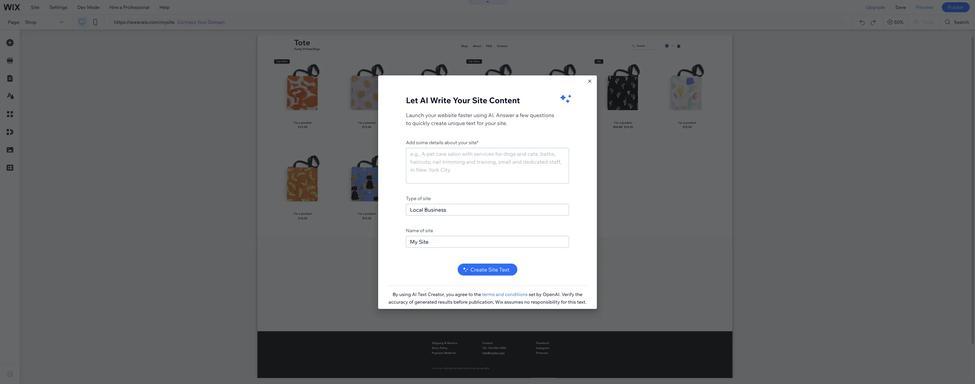 Task type: vqa. For each thing, say whether or not it's contained in the screenshot.
E.G., A Pet Care Salon With Services For Dogs And Cats, Baths, Haircuts, Nail Trimming And Training, Small And Dedicated Staff, In New York City text box
yes



Task type: describe. For each thing, give the bounding box(es) containing it.
https://www.wix.com/mysite connect your domain
[[114, 19, 225, 25]]

create site text button
[[458, 264, 518, 276]]

50% button
[[884, 15, 908, 30]]

details
[[429, 140, 443, 146]]

wix
[[495, 299, 503, 305]]

ai.
[[488, 112, 495, 118]]

search
[[954, 19, 969, 25]]

by
[[393, 292, 398, 298]]

openai.
[[543, 292, 561, 298]]

let ai write your site content
[[406, 95, 520, 105]]

quickly
[[412, 120, 430, 126]]

faster
[[458, 112, 472, 118]]

site inside button
[[488, 267, 498, 273]]

the inside set by openai. verify the accuracy of generated results before publication, wix assumes no responsibility for this text.
[[575, 292, 583, 298]]

before
[[454, 299, 468, 305]]

launch
[[406, 112, 424, 118]]

let
[[406, 95, 418, 105]]

1 vertical spatial to
[[468, 292, 473, 298]]

site*
[[469, 140, 478, 146]]

results
[[438, 299, 453, 305]]

settings
[[49, 4, 67, 10]]

name
[[406, 228, 419, 234]]

1 vertical spatial your
[[485, 120, 496, 126]]

publication,
[[469, 299, 494, 305]]

some
[[416, 140, 428, 146]]

save button
[[890, 0, 911, 15]]

few
[[520, 112, 529, 118]]

responsibility
[[531, 299, 560, 305]]

conditions
[[505, 292, 528, 298]]

hire a professional
[[109, 4, 149, 10]]

1 vertical spatial site
[[472, 95, 487, 105]]

add
[[406, 140, 415, 146]]

1 horizontal spatial ai
[[420, 95, 428, 105]]

using inside launch your website faster using ai. answer a few questions to quickly create unique text for your site.
[[474, 112, 487, 118]]

type
[[406, 196, 417, 202]]

you
[[446, 292, 454, 298]]

agree
[[455, 292, 467, 298]]

help
[[159, 4, 170, 10]]

hire
[[109, 4, 118, 10]]

unique
[[448, 120, 465, 126]]

assumes
[[504, 299, 523, 305]]

about
[[444, 140, 457, 146]]

create
[[431, 120, 447, 126]]

set by openai. verify the accuracy of generated results before publication, wix assumes no responsibility for this text.
[[389, 292, 586, 305]]

create site text
[[471, 267, 510, 273]]

1 the from the left
[[474, 292, 481, 298]]

professional
[[123, 4, 149, 10]]

website
[[438, 112, 457, 118]]

text.
[[577, 299, 586, 305]]

site for type of site
[[423, 196, 431, 202]]

no
[[524, 299, 530, 305]]

publish
[[948, 4, 964, 10]]

0 horizontal spatial ai
[[412, 292, 417, 298]]

add some details about your site*
[[406, 140, 478, 146]]

Pet Care Provider text field
[[406, 204, 569, 216]]

0 vertical spatial a
[[119, 4, 122, 10]]

this
[[568, 299, 576, 305]]

Fluffy Tails text field
[[406, 236, 569, 248]]

dev mode
[[77, 4, 99, 10]]

mode
[[87, 4, 99, 10]]

verify
[[562, 292, 574, 298]]

by
[[536, 292, 542, 298]]

publish button
[[942, 2, 970, 12]]

dev
[[77, 4, 86, 10]]

connect
[[178, 19, 196, 25]]

accuracy
[[389, 299, 408, 305]]



Task type: locate. For each thing, give the bounding box(es) containing it.
for for your
[[477, 120, 484, 126]]

a right hire
[[119, 4, 122, 10]]

1 vertical spatial for
[[561, 299, 567, 305]]

https://www.wix.com/mysite
[[114, 19, 175, 25]]

0 vertical spatial text
[[499, 267, 510, 273]]

site up shop
[[31, 4, 39, 10]]

for inside set by openai. verify the accuracy of generated results before publication, wix assumes no responsibility for this text.
[[561, 299, 567, 305]]

generated
[[414, 299, 437, 305]]

1 horizontal spatial site
[[472, 95, 487, 105]]

2 vertical spatial site
[[488, 267, 498, 273]]

using left ai. in the top right of the page
[[474, 112, 487, 118]]

text
[[499, 267, 510, 273], [418, 292, 427, 298]]

of for name
[[420, 228, 424, 234]]

0 vertical spatial of
[[418, 196, 422, 202]]

a inside launch your website faster using ai. answer a few questions to quickly create unique text for your site.
[[516, 112, 519, 118]]

0 vertical spatial for
[[477, 120, 484, 126]]

1 vertical spatial using
[[399, 292, 411, 298]]

1 vertical spatial site
[[425, 228, 433, 234]]

a
[[119, 4, 122, 10], [516, 112, 519, 118]]

preview
[[916, 4, 933, 10]]

1 horizontal spatial using
[[474, 112, 487, 118]]

1 horizontal spatial for
[[561, 299, 567, 305]]

to
[[406, 120, 411, 126], [468, 292, 473, 298]]

0 vertical spatial your
[[425, 112, 436, 118]]

2 horizontal spatial site
[[488, 267, 498, 273]]

to inside launch your website faster using ai. answer a few questions to quickly create unique text for your site.
[[406, 120, 411, 126]]

for right text
[[477, 120, 484, 126]]

site right the create in the bottom left of the page
[[488, 267, 498, 273]]

tools
[[922, 19, 934, 25]]

of for type
[[418, 196, 422, 202]]

questions
[[530, 112, 554, 118]]

2 vertical spatial your
[[458, 140, 468, 146]]

0 horizontal spatial to
[[406, 120, 411, 126]]

0 horizontal spatial text
[[418, 292, 427, 298]]

site
[[423, 196, 431, 202], [425, 228, 433, 234]]

preview button
[[911, 0, 938, 15]]

0 vertical spatial using
[[474, 112, 487, 118]]

ai up generated
[[412, 292, 417, 298]]

domain
[[208, 19, 225, 25]]

site right type
[[423, 196, 431, 202]]

2 the from the left
[[575, 292, 583, 298]]

your left site*
[[458, 140, 468, 146]]

ai
[[420, 95, 428, 105], [412, 292, 417, 298]]

answer
[[496, 112, 515, 118]]

site for name of site
[[425, 228, 433, 234]]

0 horizontal spatial using
[[399, 292, 411, 298]]

to down launch
[[406, 120, 411, 126]]

0 horizontal spatial your
[[425, 112, 436, 118]]

your up create on the left top
[[425, 112, 436, 118]]

by using ai text creator, you agree to the terms and conditions
[[393, 292, 528, 298]]

1 vertical spatial a
[[516, 112, 519, 118]]

of
[[418, 196, 422, 202], [420, 228, 424, 234], [409, 299, 413, 305]]

1 horizontal spatial the
[[575, 292, 583, 298]]

to right agree
[[468, 292, 473, 298]]

0 vertical spatial ai
[[420, 95, 428, 105]]

your
[[425, 112, 436, 118], [485, 120, 496, 126], [458, 140, 468, 146]]

50%
[[894, 19, 904, 25]]

a left few
[[516, 112, 519, 118]]

of inside set by openai. verify the accuracy of generated results before publication, wix assumes no responsibility for this text.
[[409, 299, 413, 305]]

0 horizontal spatial for
[[477, 120, 484, 126]]

1 vertical spatial ai
[[412, 292, 417, 298]]

site.
[[497, 120, 507, 126]]

of right type
[[418, 196, 422, 202]]

write
[[430, 95, 451, 105]]

0 horizontal spatial a
[[119, 4, 122, 10]]

your
[[197, 19, 207, 25], [453, 95, 470, 105]]

1 horizontal spatial a
[[516, 112, 519, 118]]

terms
[[482, 292, 495, 298]]

the up text.
[[575, 292, 583, 298]]

1 horizontal spatial text
[[499, 267, 510, 273]]

the
[[474, 292, 481, 298], [575, 292, 583, 298]]

your left "domain"
[[197, 19, 207, 25]]

ai right let at the top left
[[420, 95, 428, 105]]

text up terms and conditions 'button'
[[499, 267, 510, 273]]

2 horizontal spatial your
[[485, 120, 496, 126]]

create
[[471, 267, 487, 273]]

for
[[477, 120, 484, 126], [561, 299, 567, 305]]

e.g., A pet care salon with services for dogs and cats, baths, haircuts, nail trimming and training, small and dedicated staff, in New York City text field
[[406, 148, 569, 184]]

1 vertical spatial your
[[453, 95, 470, 105]]

name of site
[[406, 228, 433, 234]]

0 vertical spatial your
[[197, 19, 207, 25]]

2 vertical spatial of
[[409, 299, 413, 305]]

site
[[31, 4, 39, 10], [472, 95, 487, 105], [488, 267, 498, 273]]

upgrade
[[866, 4, 885, 10]]

shop
[[25, 19, 37, 25]]

text
[[466, 120, 476, 126]]

0 vertical spatial site
[[423, 196, 431, 202]]

1 horizontal spatial to
[[468, 292, 473, 298]]

creator,
[[428, 292, 445, 298]]

save
[[895, 4, 906, 10]]

0 vertical spatial site
[[31, 4, 39, 10]]

using right by
[[399, 292, 411, 298]]

1 horizontal spatial your
[[458, 140, 468, 146]]

for inside launch your website faster using ai. answer a few questions to quickly create unique text for your site.
[[477, 120, 484, 126]]

0 horizontal spatial the
[[474, 292, 481, 298]]

of right accuracy
[[409, 299, 413, 305]]

text inside button
[[499, 267, 510, 273]]

site up launch your website faster using ai. answer a few questions to quickly create unique text for your site.
[[472, 95, 487, 105]]

your up faster
[[453, 95, 470, 105]]

tools button
[[908, 15, 940, 30]]

for for this
[[561, 299, 567, 305]]

using
[[474, 112, 487, 118], [399, 292, 411, 298]]

0 horizontal spatial site
[[31, 4, 39, 10]]

your down ai. in the top right of the page
[[485, 120, 496, 126]]

and
[[496, 292, 504, 298]]

text up generated
[[418, 292, 427, 298]]

search button
[[940, 15, 975, 30]]

content
[[489, 95, 520, 105]]

the up publication,
[[474, 292, 481, 298]]

1 vertical spatial of
[[420, 228, 424, 234]]

0 horizontal spatial your
[[197, 19, 207, 25]]

type of site
[[406, 196, 431, 202]]

site right name
[[425, 228, 433, 234]]

of right name
[[420, 228, 424, 234]]

for left this
[[561, 299, 567, 305]]

0 vertical spatial to
[[406, 120, 411, 126]]

1 vertical spatial text
[[418, 292, 427, 298]]

1 horizontal spatial your
[[453, 95, 470, 105]]

terms and conditions button
[[482, 292, 528, 298]]

launch your website faster using ai. answer a few questions to quickly create unique text for your site.
[[406, 112, 554, 126]]

set
[[529, 292, 535, 298]]



